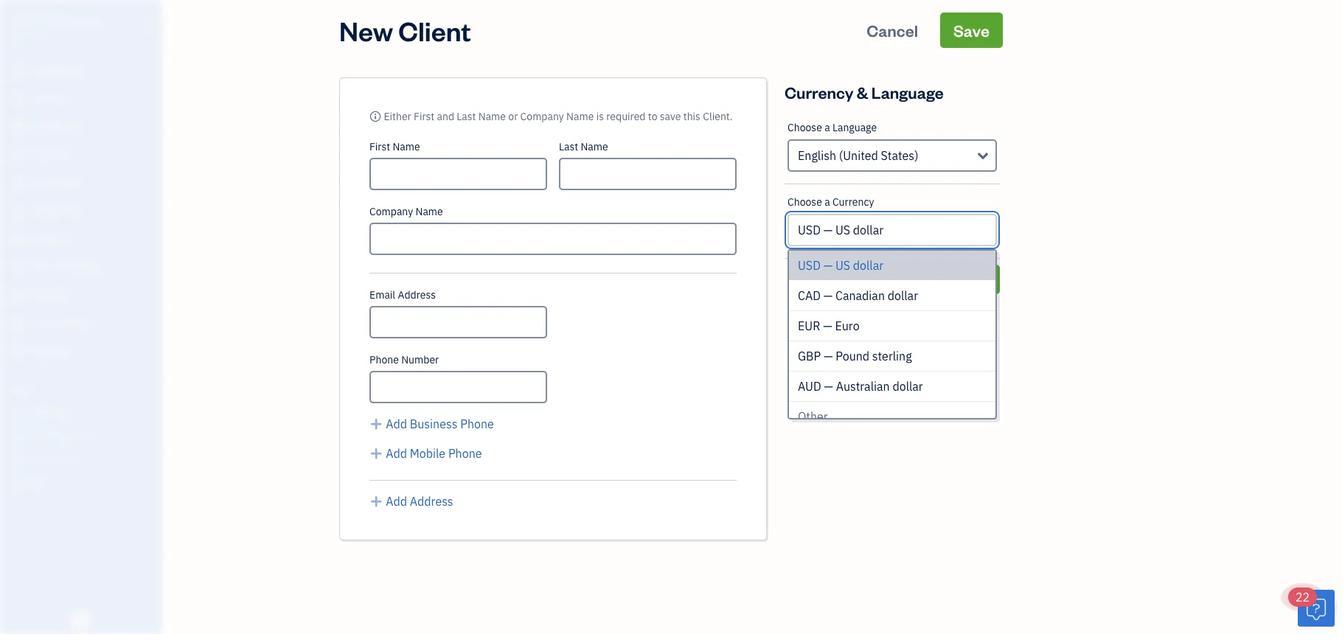 Task type: describe. For each thing, give the bounding box(es) containing it.
gbp — pound sterling
[[798, 348, 912, 364]]

1 vertical spatial last
[[559, 140, 578, 153]]

1 horizontal spatial company
[[369, 205, 413, 218]]

sterling
[[872, 348, 912, 364]]

Last Name text field
[[559, 158, 737, 190]]

choose for choose a currency
[[788, 195, 822, 209]]

save
[[660, 110, 681, 123]]

usd — us dollar option
[[789, 251, 996, 281]]

cad — canadian dollar option
[[789, 281, 996, 311]]

add mobile phone
[[386, 446, 482, 461]]

First Name text field
[[369, 158, 547, 190]]

english
[[798, 148, 836, 163]]

add address button
[[369, 493, 453, 510]]

done
[[954, 271, 987, 288]]

states)
[[881, 148, 919, 163]]

choose a language
[[788, 121, 877, 134]]

other
[[798, 409, 828, 424]]

Currency text field
[[789, 215, 996, 245]]

language for choose a language
[[833, 121, 877, 134]]

&
[[857, 81, 868, 103]]

mobile
[[410, 446, 446, 461]]

email address
[[369, 288, 436, 302]]

Language field
[[788, 139, 997, 172]]

eur — euro option
[[789, 311, 996, 341]]

report image
[[10, 344, 27, 359]]

email
[[369, 288, 395, 302]]

usd
[[798, 258, 821, 273]]

22 button
[[1288, 588, 1335, 627]]

gbp
[[798, 348, 821, 364]]

is
[[596, 110, 604, 123]]

(united
[[839, 148, 878, 163]]

client
[[398, 13, 471, 48]]

owner
[[12, 30, 39, 41]]

add mobile phone button
[[369, 445, 482, 462]]

pound
[[836, 348, 870, 364]]

invoice image
[[10, 148, 27, 163]]

dollar for usd — us dollar
[[853, 258, 884, 273]]

currency & language
[[785, 81, 944, 103]]

cancel for top the cancel button
[[867, 20, 918, 41]]

a for currency
[[825, 195, 830, 209]]

usd — us dollar
[[798, 258, 884, 273]]

company inside gary's company owner
[[49, 13, 100, 28]]

timer image
[[10, 260, 27, 275]]

cad — canadian dollar
[[798, 288, 918, 303]]

cad
[[798, 288, 821, 303]]

choose a currency
[[788, 195, 874, 209]]

eur
[[798, 318, 820, 334]]

apps image
[[11, 382, 158, 394]]

client.
[[703, 110, 733, 123]]

team members image
[[11, 406, 158, 417]]

plus image for add business phone
[[369, 415, 383, 433]]

dollar for aud — australian dollar
[[893, 379, 923, 394]]

resource center badge image
[[1298, 590, 1335, 627]]

either first and last name or company name is required to save this client.
[[384, 110, 733, 123]]

Email Address text field
[[369, 306, 547, 339]]

— for euro
[[823, 318, 832, 334]]

cancel for the bottom the cancel button
[[837, 271, 880, 288]]

number
[[401, 353, 439, 367]]

0 vertical spatial last
[[457, 110, 476, 123]]

— for canadian
[[824, 288, 833, 303]]

aud
[[798, 379, 821, 394]]

add for add business phone
[[386, 416, 407, 432]]

phone number
[[369, 353, 439, 367]]

0 vertical spatial cancel button
[[853, 13, 932, 48]]

aud — australian dollar
[[798, 379, 923, 394]]



Task type: locate. For each thing, give the bounding box(es) containing it.
first
[[414, 110, 435, 123], [369, 140, 390, 153]]

plus image left the "add address"
[[369, 493, 383, 510]]

— right cad
[[824, 288, 833, 303]]

— for us
[[824, 258, 833, 273]]

last down either first and last name or company name is required to save this client.
[[559, 140, 578, 153]]

0 vertical spatial add
[[386, 416, 407, 432]]

list box
[[789, 251, 996, 634]]

address for add address
[[410, 494, 453, 509]]

address
[[398, 288, 436, 302], [410, 494, 453, 509]]

company right or
[[520, 110, 564, 123]]

address for email address
[[398, 288, 436, 302]]

0 vertical spatial a
[[825, 121, 830, 134]]

0 vertical spatial language
[[872, 81, 944, 103]]

1 vertical spatial address
[[410, 494, 453, 509]]

plus image for add address
[[369, 493, 383, 510]]

add
[[386, 416, 407, 432], [386, 446, 407, 461], [386, 494, 407, 509]]

first down primary icon
[[369, 140, 390, 153]]

phone for add business phone
[[460, 416, 494, 432]]

cancel button
[[853, 13, 932, 48], [785, 265, 932, 294]]

name for first name
[[393, 140, 420, 153]]

— right aud
[[824, 379, 833, 394]]

Phone Number text field
[[369, 371, 547, 403]]

estimate image
[[10, 120, 27, 135]]

a down english
[[825, 195, 830, 209]]

0 vertical spatial cancel
[[867, 20, 918, 41]]

0 horizontal spatial first
[[369, 140, 390, 153]]

name left or
[[478, 110, 506, 123]]

plus image
[[369, 415, 383, 433], [369, 445, 383, 462], [369, 493, 383, 510]]

add for add mobile phone
[[386, 446, 407, 461]]

name down either
[[393, 140, 420, 153]]

— for pound
[[824, 348, 833, 364]]

to
[[648, 110, 657, 123]]

2 plus image from the top
[[369, 445, 383, 462]]

eur — euro
[[798, 318, 860, 334]]

1 vertical spatial cancel button
[[785, 265, 932, 294]]

dashboard image
[[10, 64, 27, 79]]

0 vertical spatial currency
[[785, 81, 854, 103]]

1 choose from the top
[[788, 121, 822, 134]]

dollar right us
[[853, 258, 884, 273]]

name down is
[[581, 140, 608, 153]]

phone right mobile
[[448, 446, 482, 461]]

1 horizontal spatial last
[[559, 140, 578, 153]]

or
[[508, 110, 518, 123]]

save
[[954, 20, 990, 41]]

address down 'add mobile phone'
[[410, 494, 453, 509]]

1 vertical spatial dollar
[[888, 288, 918, 303]]

phone for add mobile phone
[[448, 446, 482, 461]]

last right and
[[457, 110, 476, 123]]

currency up choose a language
[[785, 81, 854, 103]]

name for last name
[[581, 140, 608, 153]]

new client
[[339, 13, 471, 48]]

dollar down gbp — pound sterling option
[[893, 379, 923, 394]]

0 vertical spatial dollar
[[853, 258, 884, 273]]

primary image
[[369, 110, 381, 123]]

dollar for cad — canadian dollar
[[888, 288, 918, 303]]

expense image
[[10, 204, 27, 219]]

phone down phone number text box
[[460, 416, 494, 432]]

22
[[1296, 590, 1310, 605]]

choose
[[788, 121, 822, 134], [788, 195, 822, 209]]

1 vertical spatial phone
[[460, 416, 494, 432]]

1 plus image from the top
[[369, 415, 383, 433]]

first name
[[369, 140, 420, 153]]

2 vertical spatial add
[[386, 494, 407, 509]]

items and services image
[[11, 429, 158, 441]]

first left and
[[414, 110, 435, 123]]

plus image left mobile
[[369, 445, 383, 462]]

last name
[[559, 140, 608, 153]]

company
[[49, 13, 100, 28], [520, 110, 564, 123], [369, 205, 413, 218]]

1 vertical spatial add
[[386, 446, 407, 461]]

done button
[[941, 265, 1000, 294]]

add left "business"
[[386, 416, 407, 432]]

last
[[457, 110, 476, 123], [559, 140, 578, 153]]

add business phone button
[[369, 415, 494, 433]]

address right email
[[398, 288, 436, 302]]

australian
[[836, 379, 890, 394]]

name for company name
[[416, 205, 443, 218]]

add for add address
[[386, 494, 407, 509]]

aud — australian dollar option
[[789, 372, 996, 402]]

dollar down usd — us dollar option
[[888, 288, 918, 303]]

2 add from the top
[[386, 446, 407, 461]]

— right gbp
[[824, 348, 833, 364]]

0 vertical spatial plus image
[[369, 415, 383, 433]]

choose up english
[[788, 121, 822, 134]]

project image
[[10, 232, 27, 247]]

1 vertical spatial language
[[833, 121, 877, 134]]

2 a from the top
[[825, 195, 830, 209]]

language
[[872, 81, 944, 103], [833, 121, 877, 134]]

dollar inside option
[[893, 379, 923, 394]]

company name
[[369, 205, 443, 218]]

dollar
[[853, 258, 884, 273], [888, 288, 918, 303], [893, 379, 923, 394]]

currency
[[785, 81, 854, 103], [833, 195, 874, 209]]

language right &
[[872, 81, 944, 103]]

a for language
[[825, 121, 830, 134]]

money image
[[10, 288, 27, 303]]

0 vertical spatial choose
[[788, 121, 822, 134]]

— left us
[[824, 258, 833, 273]]

new
[[339, 13, 393, 48]]

0 vertical spatial address
[[398, 288, 436, 302]]

2 vertical spatial phone
[[448, 446, 482, 461]]

business
[[410, 416, 458, 432]]

phone left number
[[369, 353, 399, 367]]

this
[[683, 110, 701, 123]]

name
[[478, 110, 506, 123], [566, 110, 594, 123], [393, 140, 420, 153], [581, 140, 608, 153], [416, 205, 443, 218]]

euro
[[835, 318, 860, 334]]

canadian
[[836, 288, 885, 303]]

3 plus image from the top
[[369, 493, 383, 510]]

and
[[437, 110, 454, 123]]

cancel
[[867, 20, 918, 41], [837, 271, 880, 288]]

gary's
[[12, 13, 46, 28]]

—
[[824, 258, 833, 273], [824, 288, 833, 303], [823, 318, 832, 334], [824, 348, 833, 364], [824, 379, 833, 394]]

us
[[836, 258, 850, 273]]

bank connections image
[[11, 453, 158, 465]]

a
[[825, 121, 830, 134], [825, 195, 830, 209]]

add address
[[386, 494, 453, 509]]

save button
[[940, 13, 1003, 48]]

gbp — pound sterling option
[[789, 341, 996, 372]]

2 vertical spatial company
[[369, 205, 413, 218]]

add business phone
[[386, 416, 494, 432]]

choose down english
[[788, 195, 822, 209]]

company down first name
[[369, 205, 413, 218]]

0 vertical spatial company
[[49, 13, 100, 28]]

2 choose from the top
[[788, 195, 822, 209]]

choose a currency element
[[785, 184, 1000, 259]]

name left is
[[566, 110, 594, 123]]

chart image
[[10, 316, 27, 331]]

address inside button
[[410, 494, 453, 509]]

add down add mobile phone button
[[386, 494, 407, 509]]

language up the 'english (united states)'
[[833, 121, 877, 134]]

1 add from the top
[[386, 416, 407, 432]]

0 horizontal spatial company
[[49, 13, 100, 28]]

2 vertical spatial dollar
[[893, 379, 923, 394]]

1 vertical spatial company
[[520, 110, 564, 123]]

client image
[[10, 92, 27, 107]]

3 add from the top
[[386, 494, 407, 509]]

1 vertical spatial first
[[369, 140, 390, 153]]

phone
[[369, 353, 399, 367], [460, 416, 494, 432], [448, 446, 482, 461]]

1 vertical spatial currency
[[833, 195, 874, 209]]

Company Name text field
[[369, 223, 737, 255]]

2 horizontal spatial company
[[520, 110, 564, 123]]

required
[[606, 110, 646, 123]]

1 vertical spatial a
[[825, 195, 830, 209]]

company right gary's
[[49, 13, 100, 28]]

name down first name text field
[[416, 205, 443, 218]]

1 vertical spatial cancel
[[837, 271, 880, 288]]

a up english
[[825, 121, 830, 134]]

list box containing usd — us dollar
[[789, 251, 996, 634]]

1 vertical spatial plus image
[[369, 445, 383, 462]]

settings image
[[11, 476, 158, 488]]

either
[[384, 110, 411, 123]]

language for currency & language
[[872, 81, 944, 103]]

choose a language element
[[785, 110, 1000, 184]]

plus image left "business"
[[369, 415, 383, 433]]

2 vertical spatial plus image
[[369, 493, 383, 510]]

add left mobile
[[386, 446, 407, 461]]

1 a from the top
[[825, 121, 830, 134]]

english (united states)
[[798, 148, 919, 163]]

1 horizontal spatial first
[[414, 110, 435, 123]]

currency down the 'english (united states)'
[[833, 195, 874, 209]]

1 vertical spatial choose
[[788, 195, 822, 209]]

plus image for add mobile phone
[[369, 445, 383, 462]]

gary's company owner
[[12, 13, 100, 41]]

main element
[[0, 0, 199, 634]]

— for australian
[[824, 379, 833, 394]]

— right the eur
[[823, 318, 832, 334]]

0 vertical spatial phone
[[369, 353, 399, 367]]

choose for choose a language
[[788, 121, 822, 134]]

0 horizontal spatial last
[[457, 110, 476, 123]]

payment image
[[10, 176, 27, 191]]

freshbooks image
[[69, 611, 93, 628]]

currency inside choose a currency element
[[833, 195, 874, 209]]

0 vertical spatial first
[[414, 110, 435, 123]]



Task type: vqa. For each thing, say whether or not it's contained in the screenshot.
the bottommost #
no



